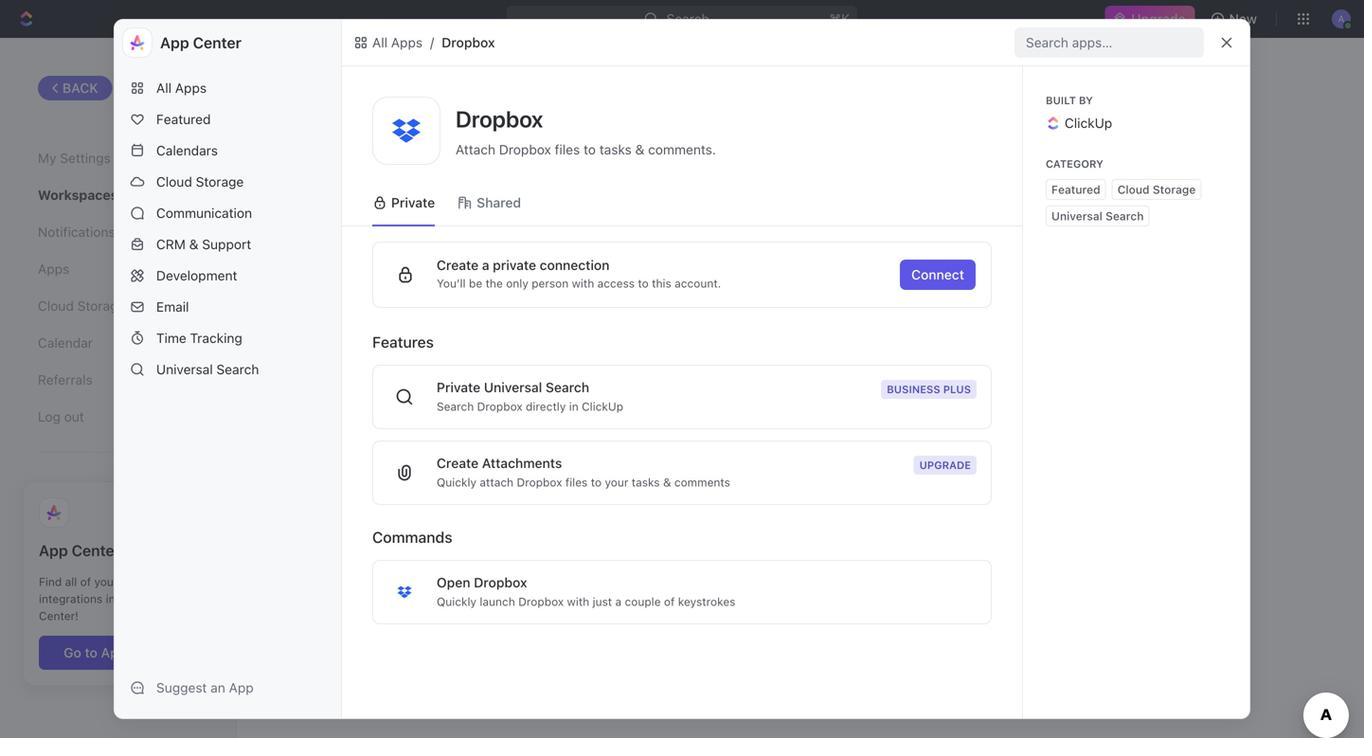 Task type: vqa. For each thing, say whether or not it's contained in the screenshot.
QUICKLY within Create Attachments Quickly Attach Dropbox Files To Your Tasks & Comments
yes



Task type: describe. For each thing, give the bounding box(es) containing it.
with inside create a private connection you'll be the only person with access to this account.
[[572, 277, 594, 290]]

ppddk image
[[372, 195, 388, 210]]

attach
[[456, 142, 496, 157]]

a
[[335, 172, 366, 228]]

development
[[156, 268, 237, 283]]

0 horizontal spatial cloud
[[38, 298, 74, 314]]

private universal search search dropbox directly in clickup
[[437, 379, 624, 413]]

quickly for create
[[437, 476, 477, 489]]

our
[[118, 592, 136, 606]]

category
[[1046, 158, 1104, 170]]

2 horizontal spatial storage
[[1153, 183, 1196, 196]]

my settings link
[[38, 142, 198, 175]]

l_lxf image
[[353, 35, 369, 50]]

support
[[202, 236, 251, 252]]

dropbox inside private universal search search dropbox directly in clickup
[[477, 400, 523, 413]]

calendar link
[[38, 327, 198, 359]]

log
[[38, 409, 61, 425]]

/
[[430, 35, 434, 50]]

dropbox attach dropbox files to tasks & comments.
[[456, 106, 716, 157]]

to inside dropbox attach dropbox files to tasks & comments.
[[584, 142, 596, 157]]

an
[[211, 680, 225, 695]]

open dropbox quickly launch dropbox with just a couple of keystrokes
[[437, 575, 736, 608]]

create attachments quickly attach dropbox files to your tasks & comments
[[437, 455, 730, 489]]

0 vertical spatial all apps link
[[350, 31, 426, 54]]

back link
[[38, 76, 112, 100]]

private
[[493, 257, 536, 273]]

apple's
[[284, 297, 336, 315]]

tasks inside dropbox attach dropbox files to tasks & comments.
[[600, 142, 632, 157]]

dropbox inside create attachments quickly attach dropbox files to your tasks & comments
[[517, 476, 562, 489]]

0 horizontal spatial universal search
[[156, 361, 259, 377]]

to inside create attachments quickly attach dropbox files to your tasks & comments
[[591, 476, 602, 489]]

my settings
[[38, 150, 111, 166]]

tracking
[[190, 330, 242, 346]]

add
[[539, 297, 566, 315]]

log out
[[38, 409, 84, 425]]

workspaces link
[[38, 179, 198, 211]]

shared
[[477, 195, 521, 210]]

email link
[[122, 292, 334, 322]]

communication
[[156, 205, 252, 221]]

0 horizontal spatial universal search link
[[122, 354, 334, 385]]

calendar
[[38, 335, 93, 351]]

suggest
[[156, 680, 207, 695]]

dropbox right /
[[442, 35, 495, 50]]

launch
[[480, 595, 515, 608]]

0 vertical spatial featured link
[[122, 104, 334, 135]]

find
[[39, 575, 62, 589]]

private for private universal search search dropbox directly in clickup
[[437, 379, 481, 395]]

your inside create attachments quickly attach dropbox files to your tasks & comments
[[605, 476, 629, 489]]

tasks inside create attachments quickly attach dropbox files to your tasks & comments
[[632, 476, 660, 489]]

add new
[[539, 297, 598, 315]]

0 horizontal spatial storage
[[77, 298, 125, 314]]

crm & support
[[156, 236, 251, 252]]

communication link
[[122, 198, 334, 228]]

upgrade inside dropbox dialog
[[920, 459, 971, 471]]

directly
[[526, 400, 566, 413]]

apps link
[[38, 253, 198, 285]]

app inside find all of your apps and integrations in our new app center!
[[164, 592, 186, 606]]

go
[[64, 645, 81, 661]]

0 horizontal spatial workspaces
[[38, 187, 118, 203]]

2 horizontal spatial cloud
[[1118, 183, 1150, 196]]

0 vertical spatial new
[[570, 297, 598, 315]]

calendars link
[[122, 135, 334, 166]]

time
[[156, 330, 186, 346]]

this
[[652, 277, 672, 290]]

crm
[[156, 236, 186, 252]]

shared link
[[458, 180, 521, 226]]

your inside find all of your apps and integrations in our new app center!
[[94, 575, 118, 589]]

center!
[[39, 609, 79, 623]]

all for topmost all apps "link"
[[372, 35, 388, 50]]

of inside find all of your apps and integrations in our new app center!
[[80, 575, 91, 589]]

open
[[437, 575, 471, 590]]

find all of your apps and integrations in our new app center!
[[39, 575, 186, 623]]

log out link
[[38, 401, 198, 433]]

a inside open dropbox quickly launch dropbox with just a couple of keystrokes
[[615, 595, 622, 608]]

1 vertical spatial universal
[[156, 361, 213, 377]]

new inside find all of your apps and integrations in our new app center!
[[139, 592, 161, 606]]

1 vertical spatial featured link
[[1046, 179, 1106, 200]]

all apps for bottom all apps "link"
[[156, 80, 207, 96]]

1 horizontal spatial cloud storage
[[156, 174, 244, 190]]

crm & support link
[[122, 229, 334, 260]]

attachments
[[482, 455, 562, 471]]

universal inside private universal search search dropbox directly in clickup
[[484, 379, 542, 395]]

you'll
[[437, 277, 466, 290]]

workspace
[[340, 297, 417, 315]]

2 vertical spatial apps
[[38, 261, 69, 277]]

keystrokes
[[678, 595, 736, 608]]

1 horizontal spatial clickup
[[1065, 115, 1113, 131]]

dropbox right the launch
[[518, 595, 564, 608]]

app inside go to app center button
[[101, 645, 126, 661]]

Search apps… field
[[1026, 31, 1197, 54]]

back
[[63, 80, 98, 96]]

account.
[[675, 277, 721, 290]]

+
[[546, 155, 591, 244]]

in inside find all of your apps and integrations in our new app center!
[[106, 592, 115, 606]]

files inside create attachments quickly attach dropbox files to your tasks & comments
[[566, 476, 588, 489]]

my for my workspaces
[[275, 74, 302, 98]]

email
[[156, 299, 189, 315]]

1 horizontal spatial featured
[[1052, 183, 1101, 196]]



Task type: locate. For each thing, give the bounding box(es) containing it.
notifications link
[[38, 216, 198, 248]]

search...
[[667, 11, 721, 27]]

0 vertical spatial &
[[635, 142, 645, 157]]

tasks left the comments.
[[600, 142, 632, 157]]

person
[[532, 277, 569, 290]]

quickly left attach
[[437, 476, 477, 489]]

1 vertical spatial your
[[94, 575, 118, 589]]

0 vertical spatial of
[[80, 575, 91, 589]]

featured up calendars
[[156, 111, 211, 127]]

1 horizontal spatial app center
[[160, 34, 242, 52]]

referrals link
[[38, 364, 198, 396]]

out
[[64, 409, 84, 425]]

private for private
[[391, 195, 435, 210]]

universal search down time tracking
[[156, 361, 259, 377]]

all up calendars
[[156, 80, 172, 96]]

suggest an app
[[156, 680, 254, 695]]

upgrade link down plus
[[914, 456, 977, 475]]

0 vertical spatial workspaces
[[307, 74, 416, 98]]

quickly for open
[[437, 595, 477, 608]]

1 horizontal spatial all apps link
[[350, 31, 426, 54]]

built by
[[1046, 94, 1093, 107]]

2 horizontal spatial apps
[[391, 35, 423, 50]]

files
[[555, 142, 580, 157], [566, 476, 588, 489]]

private link
[[372, 180, 435, 226]]

my workspaces
[[275, 74, 416, 98]]

0 vertical spatial tasks
[[600, 142, 632, 157]]

1 horizontal spatial upgrade link
[[1105, 6, 1195, 32]]

create inside create attachments quickly attach dropbox files to your tasks & comments
[[437, 455, 479, 471]]

2 horizontal spatial cloud storage
[[1118, 183, 1196, 196]]

a right just at the left bottom of the page
[[615, 595, 622, 608]]

0 vertical spatial universal search
[[1052, 209, 1144, 223]]

create inside create a private connection you'll be the only person with access to this account.
[[437, 257, 479, 273]]

storage
[[196, 174, 244, 190], [1153, 183, 1196, 196], [77, 298, 125, 314]]

your
[[605, 476, 629, 489], [94, 575, 118, 589]]

cloud storage link
[[122, 167, 334, 197], [1112, 179, 1202, 200], [38, 290, 198, 322]]

apps up calendars
[[175, 80, 207, 96]]

tasks left comments
[[632, 476, 660, 489]]

1 horizontal spatial universal search link
[[1046, 206, 1150, 226]]

1 vertical spatial tasks
[[632, 476, 660, 489]]

2 quickly from the top
[[437, 595, 477, 608]]

2 create from the top
[[437, 455, 479, 471]]

universal search down category
[[1052, 209, 1144, 223]]

1 vertical spatial all apps link
[[122, 73, 334, 103]]

attach
[[480, 476, 514, 489]]

the
[[486, 277, 503, 290]]

connection
[[540, 257, 610, 273]]

time tracking
[[156, 330, 242, 346]]

all apps for topmost all apps "link"
[[372, 35, 423, 50]]

1 vertical spatial of
[[664, 595, 675, 608]]

& inside create attachments quickly attach dropbox files to your tasks & comments
[[663, 476, 671, 489]]

app center inside dropbox dialog
[[160, 34, 242, 52]]

0 horizontal spatial all
[[156, 80, 172, 96]]

clickup down 'by'
[[1065, 115, 1113, 131]]

1 vertical spatial create
[[437, 455, 479, 471]]

and
[[150, 575, 170, 589]]

0 horizontal spatial upgrade
[[920, 459, 971, 471]]

1 vertical spatial in
[[106, 592, 115, 606]]

1 horizontal spatial new
[[570, 297, 598, 315]]

create a private connection you'll be the only person with access to this account.
[[437, 257, 721, 290]]

workspaces
[[307, 74, 416, 98], [38, 187, 118, 203]]

all for bottom all apps "link"
[[156, 80, 172, 96]]

referrals
[[38, 372, 93, 388]]

&
[[635, 142, 645, 157], [189, 236, 199, 252], [663, 476, 671, 489]]

private inside private universal search search dropbox directly in clickup
[[437, 379, 481, 395]]

dropbox right attach
[[499, 142, 551, 157]]

0 vertical spatial universal
[[1052, 209, 1103, 223]]

my for my settings
[[38, 150, 56, 166]]

2 vertical spatial &
[[663, 476, 671, 489]]

featured link down category
[[1046, 179, 1106, 200]]

featured link up calendars link
[[122, 104, 334, 135]]

in left our
[[106, 592, 115, 606]]

1 vertical spatial all apps
[[156, 80, 207, 96]]

1 vertical spatial upgrade
[[920, 459, 971, 471]]

my
[[275, 74, 302, 98], [38, 150, 56, 166]]

universal up directly
[[484, 379, 542, 395]]

0 horizontal spatial my
[[38, 150, 56, 166]]

& right crm
[[189, 236, 199, 252]]

0 horizontal spatial private
[[391, 195, 435, 210]]

1 vertical spatial &
[[189, 236, 199, 252]]

new button
[[1203, 4, 1269, 34]]

0 vertical spatial all
[[372, 35, 388, 50]]

1 vertical spatial files
[[566, 476, 588, 489]]

business plus
[[887, 383, 971, 396]]

new
[[1230, 11, 1257, 27]]

dropbox up attach
[[456, 106, 543, 132]]

apps
[[391, 35, 423, 50], [175, 80, 207, 96], [38, 261, 69, 277]]

with down the connection
[[572, 277, 594, 290]]

0 horizontal spatial all apps
[[156, 80, 207, 96]]

clickup inside private universal search search dropbox directly in clickup
[[582, 400, 624, 413]]

2 vertical spatial center
[[130, 645, 172, 661]]

upgrade down plus
[[920, 459, 971, 471]]

couple
[[625, 595, 661, 608]]

create
[[437, 257, 479, 273], [437, 455, 479, 471]]

universal search link down "time tracking" link
[[122, 354, 334, 385]]

0 vertical spatial upgrade link
[[1105, 6, 1195, 32]]

apps down notifications
[[38, 261, 69, 277]]

upgrade up search apps… field
[[1132, 11, 1186, 27]]

featured link
[[122, 104, 334, 135], [1046, 179, 1106, 200]]

of inside open dropbox quickly launch dropbox with just a couple of keystrokes
[[664, 595, 675, 608]]

business plus link
[[881, 380, 977, 399]]

0 horizontal spatial featured
[[156, 111, 211, 127]]

0 horizontal spatial in
[[106, 592, 115, 606]]

all
[[65, 575, 77, 589]]

1 quickly from the top
[[437, 476, 477, 489]]

0 vertical spatial featured
[[156, 111, 211, 127]]

0 horizontal spatial upgrade link
[[914, 456, 977, 475]]

0 horizontal spatial your
[[94, 575, 118, 589]]

& inside dropbox attach dropbox files to tasks & comments.
[[635, 142, 645, 157]]

new right add
[[570, 297, 598, 315]]

universal down category
[[1052, 209, 1103, 223]]

cloud
[[156, 174, 192, 190], [1118, 183, 1150, 196], [38, 298, 74, 314]]

of right all
[[80, 575, 91, 589]]

notifications
[[38, 224, 115, 240]]

by
[[1079, 94, 1093, 107]]

suggest an app button
[[122, 673, 334, 703]]

private inside private link
[[391, 195, 435, 210]]

with inside open dropbox quickly launch dropbox with just a couple of keystrokes
[[567, 595, 590, 608]]

1 horizontal spatial universal search
[[1052, 209, 1144, 223]]

comments
[[675, 476, 730, 489]]

0 horizontal spatial center
[[72, 542, 120, 560]]

create up "you'll"
[[437, 257, 479, 273]]

all apps link up calendars link
[[122, 73, 334, 103]]

dropbox up the launch
[[474, 575, 527, 590]]

commands
[[372, 528, 453, 546]]

comments.
[[648, 142, 716, 157]]

1 vertical spatial featured
[[1052, 183, 1101, 196]]

1 vertical spatial a
[[615, 595, 622, 608]]

apps for bottom all apps "link"
[[175, 80, 207, 96]]

universal down time
[[156, 361, 213, 377]]

0 vertical spatial app center
[[160, 34, 242, 52]]

of right couple
[[664, 595, 675, 608]]

new down the and
[[139, 592, 161, 606]]

dropbox dialog
[[114, 19, 1251, 719]]

dropbox
[[442, 35, 495, 50], [456, 106, 543, 132], [499, 142, 551, 157], [477, 400, 523, 413], [517, 476, 562, 489], [474, 575, 527, 590], [518, 595, 564, 608]]

center inside button
[[130, 645, 172, 661]]

to inside button
[[85, 645, 97, 661]]

files inside dropbox attach dropbox files to tasks & comments.
[[555, 142, 580, 157]]

1 vertical spatial apps
[[175, 80, 207, 96]]

universal search link
[[1046, 206, 1150, 226], [122, 354, 334, 385]]

& left the comments.
[[635, 142, 645, 157]]

in inside private universal search search dropbox directly in clickup
[[569, 400, 579, 413]]

1 create from the top
[[437, 257, 479, 273]]

0 horizontal spatial cloud storage
[[38, 298, 125, 314]]

in right directly
[[569, 400, 579, 413]]

with
[[572, 277, 594, 290], [567, 595, 590, 608]]

/ dropbox
[[430, 35, 495, 50]]

workspaces up notifications
[[38, 187, 118, 203]]

create for create attachments
[[437, 455, 479, 471]]

be
[[469, 277, 482, 290]]

0 horizontal spatial new
[[139, 592, 161, 606]]

business
[[887, 383, 941, 396]]

1 horizontal spatial cloud
[[156, 174, 192, 190]]

go to app center button
[[39, 636, 197, 670]]

0 vertical spatial universal search link
[[1046, 206, 1150, 226]]

go to app center
[[64, 645, 172, 661]]

built
[[1046, 94, 1076, 107]]

apps left /
[[391, 35, 423, 50]]

featured down category
[[1052, 183, 1101, 196]]

& left comments
[[663, 476, 671, 489]]

universal search
[[1052, 209, 1144, 223], [156, 361, 259, 377]]

your left comments
[[605, 476, 629, 489]]

cloud storage
[[156, 174, 244, 190], [1118, 183, 1196, 196], [38, 298, 125, 314]]

0 vertical spatial center
[[193, 34, 242, 52]]

connect
[[912, 267, 965, 282]]

1 vertical spatial private
[[437, 379, 481, 395]]

center inside dropbox dialog
[[193, 34, 242, 52]]

ppddk image
[[458, 195, 473, 210]]

0 vertical spatial quickly
[[437, 476, 477, 489]]

1 horizontal spatial featured link
[[1046, 179, 1106, 200]]

a up the the
[[482, 257, 489, 273]]

1 horizontal spatial your
[[605, 476, 629, 489]]

1 horizontal spatial all apps
[[372, 35, 423, 50]]

1 vertical spatial universal search link
[[122, 354, 334, 385]]

0 horizontal spatial apps
[[38, 261, 69, 277]]

all apps
[[372, 35, 423, 50], [156, 80, 207, 96]]

0 vertical spatial with
[[572, 277, 594, 290]]

1 horizontal spatial &
[[635, 142, 645, 157]]

create left attachments
[[437, 455, 479, 471]]

all right "l_lxf" image
[[372, 35, 388, 50]]

search
[[1106, 209, 1144, 223], [216, 361, 259, 377], [546, 379, 589, 395], [437, 400, 474, 413]]

apps for topmost all apps "link"
[[391, 35, 423, 50]]

0 horizontal spatial featured link
[[122, 104, 334, 135]]

a inside create a private connection you'll be the only person with access to this account.
[[482, 257, 489, 273]]

all apps left /
[[372, 35, 423, 50]]

1 horizontal spatial universal
[[484, 379, 542, 395]]

0 horizontal spatial universal
[[156, 361, 213, 377]]

only
[[506, 277, 529, 290]]

settings
[[60, 150, 111, 166]]

1 vertical spatial app center
[[39, 542, 120, 560]]

1 horizontal spatial a
[[615, 595, 622, 608]]

2 horizontal spatial center
[[193, 34, 242, 52]]

dropbox down attachments
[[517, 476, 562, 489]]

1 vertical spatial universal search
[[156, 361, 259, 377]]

my up calendars link
[[275, 74, 302, 98]]

my left settings on the left top of page
[[38, 150, 56, 166]]

apple's workspace
[[284, 297, 417, 315]]

quickly down open
[[437, 595, 477, 608]]

plus
[[943, 383, 971, 396]]

universal search link down category
[[1046, 206, 1150, 226]]

0 vertical spatial apps
[[391, 35, 423, 50]]

quickly inside open dropbox quickly launch dropbox with just a couple of keystrokes
[[437, 595, 477, 608]]

0 vertical spatial create
[[437, 257, 479, 273]]

all apps link left /
[[350, 31, 426, 54]]

app
[[160, 34, 189, 52], [39, 542, 68, 560], [164, 592, 186, 606], [101, 645, 126, 661], [229, 680, 254, 695]]

1 horizontal spatial center
[[130, 645, 172, 661]]

1 horizontal spatial apps
[[175, 80, 207, 96]]

integrations
[[39, 592, 103, 606]]

1 vertical spatial clickup
[[582, 400, 624, 413]]

0 horizontal spatial &
[[189, 236, 199, 252]]

of
[[80, 575, 91, 589], [664, 595, 675, 608]]

features
[[372, 333, 434, 351]]

connect button
[[900, 260, 976, 290]]

calendars
[[156, 143, 218, 158]]

0 vertical spatial upgrade
[[1132, 11, 1186, 27]]

1 vertical spatial new
[[139, 592, 161, 606]]

1 vertical spatial upgrade link
[[914, 456, 977, 475]]

all apps up calendars
[[156, 80, 207, 96]]

1 horizontal spatial workspaces
[[307, 74, 416, 98]]

1 horizontal spatial private
[[437, 379, 481, 395]]

1 horizontal spatial all
[[372, 35, 388, 50]]

workspaces down "l_lxf" image
[[307, 74, 416, 98]]

clickup right directly
[[582, 400, 624, 413]]

upgrade link left new button
[[1105, 6, 1195, 32]]

1 horizontal spatial of
[[664, 595, 675, 608]]

0 vertical spatial files
[[555, 142, 580, 157]]

1 horizontal spatial my
[[275, 74, 302, 98]]

0 vertical spatial a
[[482, 257, 489, 273]]

app inside suggest an app button
[[229, 680, 254, 695]]

0 horizontal spatial a
[[482, 257, 489, 273]]

time tracking link
[[122, 323, 334, 353]]

apps
[[121, 575, 147, 589]]

in
[[569, 400, 579, 413], [106, 592, 115, 606]]

with left just at the left bottom of the page
[[567, 595, 590, 608]]

⌘k
[[829, 11, 850, 27]]

2 horizontal spatial &
[[663, 476, 671, 489]]

1 horizontal spatial in
[[569, 400, 579, 413]]

all
[[372, 35, 388, 50], [156, 80, 172, 96]]

your left apps in the bottom left of the page
[[94, 575, 118, 589]]

just
[[593, 595, 612, 608]]

development link
[[122, 261, 334, 291]]

1 horizontal spatial storage
[[196, 174, 244, 190]]

create for create a private connection
[[437, 257, 479, 273]]

1 vertical spatial with
[[567, 595, 590, 608]]

1 horizontal spatial upgrade
[[1132, 11, 1186, 27]]

0 vertical spatial private
[[391, 195, 435, 210]]

1 vertical spatial center
[[72, 542, 120, 560]]

0 vertical spatial all apps
[[372, 35, 423, 50]]

dropbox left directly
[[477, 400, 523, 413]]

access
[[598, 277, 635, 290]]

quickly inside create attachments quickly attach dropbox files to your tasks & comments
[[437, 476, 477, 489]]

featured
[[156, 111, 211, 127], [1052, 183, 1101, 196]]

to inside create a private connection you'll be the only person with access to this account.
[[638, 277, 649, 290]]



